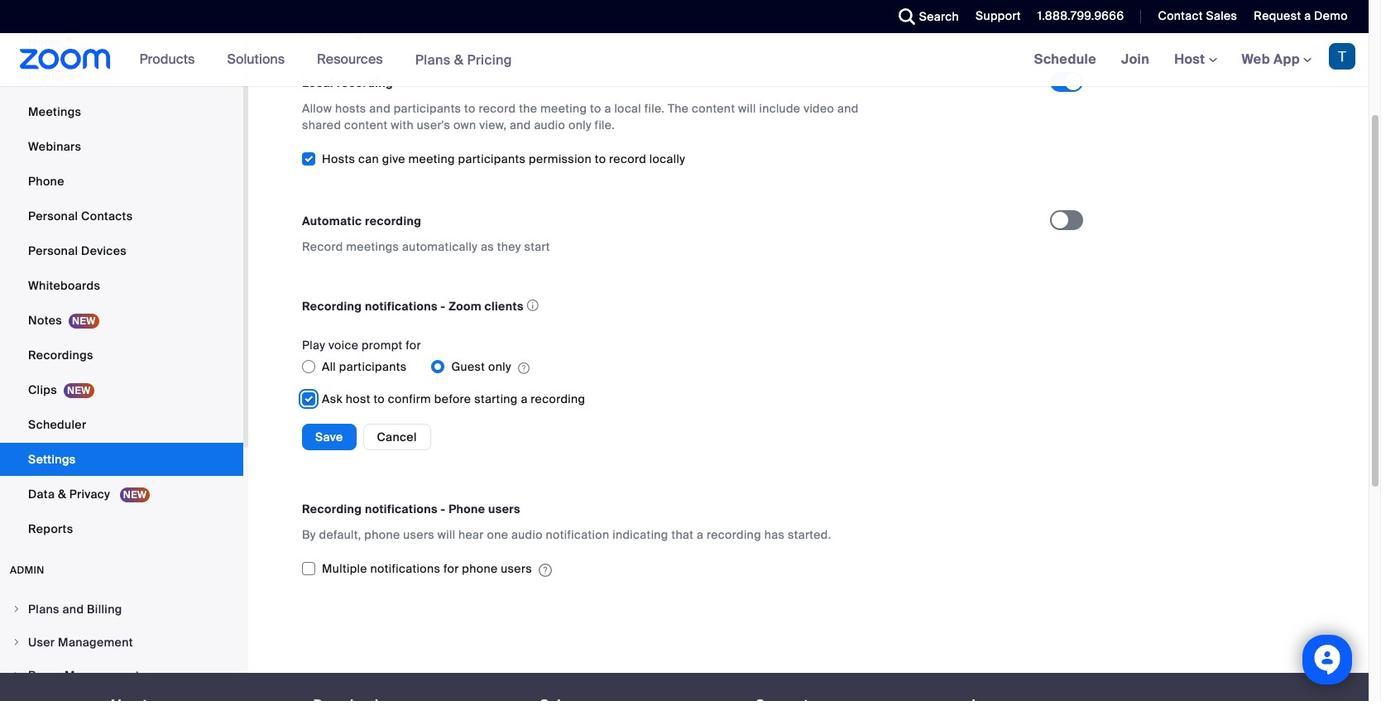 Task type: locate. For each thing, give the bounding box(es) containing it.
record meetings automatically as they start
[[302, 240, 550, 254]]

notifications for zoom
[[365, 299, 438, 314]]

zoom logo image
[[20, 49, 111, 70]]

recording right starting
[[531, 392, 586, 407]]

recording
[[302, 25, 362, 40], [302, 299, 362, 314], [302, 502, 362, 517]]

for down hear
[[444, 562, 459, 577]]

0 vertical spatial for
[[406, 338, 421, 353]]

a
[[1305, 8, 1312, 23], [605, 101, 612, 116], [521, 392, 528, 407], [697, 528, 704, 543]]

right image
[[12, 637, 22, 647], [12, 671, 22, 681]]

4 heading from the left
[[756, 698, 943, 701]]

users up 'one'
[[489, 502, 521, 517]]

1 vertical spatial plans
[[28, 602, 59, 617]]

0 vertical spatial &
[[454, 51, 464, 68]]

settings
[[28, 452, 76, 467]]

a right starting
[[521, 392, 528, 407]]

phone inside recording element
[[449, 502, 486, 517]]

phone up hear
[[449, 502, 486, 517]]

a left demo
[[1305, 8, 1312, 23]]

notifications inside recording notifications - zoom clients application
[[365, 299, 438, 314]]

0 vertical spatial personal
[[28, 209, 78, 223]]

&
[[454, 51, 464, 68], [58, 487, 66, 502]]

0 horizontal spatial plans
[[28, 602, 59, 617]]

starting
[[475, 392, 518, 407]]

learn more about multiple notifications for phone users image
[[539, 563, 552, 578]]

plans inside product information navigation
[[415, 51, 451, 68]]

0 vertical spatial recording
[[302, 25, 362, 40]]

automatic
[[302, 214, 362, 229]]

by default, phone users will hear one audio notification indicating that a recording has started.
[[302, 528, 832, 543]]

file. down "local"
[[595, 118, 615, 133]]

will left hear
[[438, 528, 456, 543]]

1 recording from the top
[[302, 25, 362, 40]]

meetings link
[[0, 95, 243, 128]]

meeting right the
[[541, 101, 587, 116]]

1 vertical spatial users
[[403, 528, 435, 543]]

heading
[[108, 698, 284, 701], [314, 698, 511, 701], [540, 698, 727, 701], [756, 698, 943, 701]]

recording left has
[[707, 528, 762, 543]]

recording notifications - zoom clients
[[302, 299, 524, 314]]

multiple notifications for phone users
[[322, 562, 532, 577]]

notification
[[546, 528, 610, 543]]

by
[[302, 528, 316, 543]]

0 horizontal spatial meeting
[[409, 152, 455, 167]]

1 vertical spatial &
[[58, 487, 66, 502]]

1 horizontal spatial record
[[609, 152, 647, 167]]

0 horizontal spatial &
[[58, 487, 66, 502]]

phone inside personal menu menu
[[28, 174, 64, 189]]

2 vertical spatial participants
[[339, 360, 407, 375]]

plans left pricing
[[415, 51, 451, 68]]

meeting inside allow hosts and participants to record the meeting to a local file. the content will include video and shared content with user's own view, and audio only file.
[[541, 101, 587, 116]]

meetings
[[346, 240, 399, 254]]

plans inside menu item
[[28, 602, 59, 617]]

before
[[435, 392, 471, 407]]

0 horizontal spatial only
[[488, 360, 512, 375]]

to right 'permission'
[[595, 152, 606, 167]]

meetings navigation
[[1022, 33, 1369, 87]]

web app
[[1242, 51, 1301, 68]]

plans
[[415, 51, 451, 68], [28, 602, 59, 617]]

the
[[519, 101, 538, 116]]

1 horizontal spatial phone
[[449, 502, 486, 517]]

1 vertical spatial personal
[[28, 243, 78, 258]]

personal for personal devices
[[28, 243, 78, 258]]

and inside menu item
[[62, 602, 84, 617]]

schedule
[[1035, 51, 1097, 68]]

0 vertical spatial plans
[[415, 51, 451, 68]]

support
[[976, 8, 1021, 23]]

notifications for phone
[[371, 562, 441, 577]]

1 horizontal spatial file.
[[645, 101, 665, 116]]

management inside menu item
[[58, 635, 133, 650]]

all participants
[[322, 360, 407, 375]]

0 vertical spatial -
[[441, 299, 446, 314]]

users for phone
[[501, 562, 532, 577]]

whiteboards
[[28, 278, 100, 293]]

zoom
[[449, 299, 482, 314]]

give
[[382, 152, 406, 167]]

1 vertical spatial meeting
[[409, 152, 455, 167]]

1 horizontal spatial for
[[444, 562, 459, 577]]

1 vertical spatial notifications
[[365, 502, 438, 517]]

and down the
[[510, 118, 531, 133]]

& inside personal menu menu
[[58, 487, 66, 502]]

right image left user
[[12, 637, 22, 647]]

0 vertical spatial users
[[489, 502, 521, 517]]

- inside application
[[441, 299, 446, 314]]

join
[[1122, 51, 1150, 68]]

can
[[358, 152, 379, 167]]

0 vertical spatial right image
[[12, 637, 22, 647]]

notifications
[[365, 299, 438, 314], [365, 502, 438, 517], [371, 562, 441, 577]]

record up view,
[[479, 101, 516, 116]]

recording up default,
[[302, 502, 362, 517]]

personal contacts
[[28, 209, 133, 223]]

management down billing
[[58, 635, 133, 650]]

management down user management menu item
[[65, 668, 140, 683]]

plans right right image
[[28, 602, 59, 617]]

personal menu menu
[[0, 26, 243, 547]]

with
[[391, 118, 414, 133]]

2 vertical spatial users
[[501, 562, 532, 577]]

participants inside play voice prompt for option group
[[339, 360, 407, 375]]

scheduler link
[[0, 408, 243, 441]]

1 heading from the left
[[108, 698, 284, 701]]

1 personal from the top
[[28, 209, 78, 223]]

product information navigation
[[127, 33, 525, 87]]

only inside play voice prompt for option group
[[488, 360, 512, 375]]

-
[[441, 299, 446, 314], [441, 502, 446, 517]]

0 vertical spatial management
[[58, 635, 133, 650]]

audio inside allow hosts and participants to record the meeting to a local file. the content will include video and shared content with user's own view, and audio only file.
[[534, 118, 566, 133]]

only inside allow hosts and participants to record the meeting to a local file. the content will include video and shared content with user's own view, and audio only file.
[[569, 118, 592, 133]]

right image for user management
[[12, 637, 22, 647]]

1 horizontal spatial &
[[454, 51, 464, 68]]

locally
[[650, 152, 686, 167]]

for right prompt
[[406, 338, 421, 353]]

1 vertical spatial -
[[441, 502, 446, 517]]

products button
[[140, 33, 202, 86]]

0 vertical spatial record
[[479, 101, 516, 116]]

phone down the webinars
[[28, 174, 64, 189]]

a left "local"
[[605, 101, 612, 116]]

start
[[524, 240, 550, 254]]

participants
[[394, 101, 461, 116], [458, 152, 526, 167], [339, 360, 407, 375]]

meeting down user's
[[409, 152, 455, 167]]

recording up voice
[[302, 299, 362, 314]]

0 vertical spatial phone
[[365, 528, 400, 543]]

0 vertical spatial file.
[[645, 101, 665, 116]]

solutions button
[[227, 33, 292, 86]]

0 vertical spatial audio
[[534, 118, 566, 133]]

only
[[569, 118, 592, 133], [488, 360, 512, 375]]

confirm
[[388, 392, 431, 407]]

& inside product information navigation
[[454, 51, 464, 68]]

personal contacts link
[[0, 199, 243, 233]]

0 vertical spatial only
[[569, 118, 592, 133]]

record inside allow hosts and participants to record the meeting to a local file. the content will include video and shared content with user's own view, and audio only file.
[[479, 101, 516, 116]]

content down hosts
[[344, 118, 388, 133]]

and left billing
[[62, 602, 84, 617]]

participants down view,
[[458, 152, 526, 167]]

right image inside user management menu item
[[12, 637, 22, 647]]

2 personal from the top
[[28, 243, 78, 258]]

- up multiple notifications for phone users at the left bottom of the page
[[441, 502, 446, 517]]

only up 'permission'
[[569, 118, 592, 133]]

1 vertical spatial only
[[488, 360, 512, 375]]

1 right image from the top
[[12, 637, 22, 647]]

1 vertical spatial record
[[609, 152, 647, 167]]

right image
[[12, 604, 22, 614]]

record left locally
[[609, 152, 647, 167]]

billing
[[87, 602, 122, 617]]

1 horizontal spatial only
[[569, 118, 592, 133]]

audio
[[534, 118, 566, 133], [512, 528, 543, 543]]

meeting
[[541, 101, 587, 116], [409, 152, 455, 167]]

1 vertical spatial right image
[[12, 671, 22, 681]]

0 vertical spatial will
[[739, 101, 756, 116]]

audio down the
[[534, 118, 566, 133]]

contact sales link
[[1146, 0, 1242, 33], [1159, 8, 1238, 23]]

0 horizontal spatial phone
[[365, 528, 400, 543]]

plans for plans and billing
[[28, 602, 59, 617]]

2 - from the top
[[441, 502, 446, 517]]

2 right image from the top
[[12, 671, 22, 681]]

participants down prompt
[[339, 360, 407, 375]]

recording
[[337, 76, 393, 91], [365, 214, 422, 229], [531, 392, 586, 407], [707, 528, 762, 543]]

phone down hear
[[462, 562, 498, 577]]

3 recording from the top
[[302, 502, 362, 517]]

& for privacy
[[58, 487, 66, 502]]

2 heading from the left
[[314, 698, 511, 701]]

3 heading from the left
[[540, 698, 727, 701]]

1 - from the top
[[441, 299, 446, 314]]

0 vertical spatial phone
[[28, 174, 64, 189]]

audio right 'one'
[[512, 528, 543, 543]]

ask
[[322, 392, 343, 407]]

home link
[[0, 26, 243, 59]]

personal
[[28, 209, 78, 223], [28, 243, 78, 258]]

phone down recording notifications - phone users
[[365, 528, 400, 543]]

settings link
[[0, 443, 243, 476]]

right image left room
[[12, 671, 22, 681]]

0 horizontal spatial for
[[406, 338, 421, 353]]

1 horizontal spatial phone
[[462, 562, 498, 577]]

reports
[[28, 522, 73, 536]]

whiteboards link
[[0, 269, 243, 302]]

notifications down recording notifications - phone users
[[371, 562, 441, 577]]

1 vertical spatial management
[[65, 668, 140, 683]]

0 horizontal spatial will
[[438, 528, 456, 543]]

products
[[140, 51, 195, 68]]

notifications up multiple notifications for phone users at the left bottom of the page
[[365, 502, 438, 517]]

right image inside room management menu item
[[12, 671, 22, 681]]

2 vertical spatial recording
[[302, 502, 362, 517]]

guest
[[452, 360, 485, 375]]

local recording
[[302, 76, 393, 91]]

1 horizontal spatial meeting
[[541, 101, 587, 116]]

1 vertical spatial recording
[[302, 299, 362, 314]]

1 horizontal spatial plans
[[415, 51, 451, 68]]

0 horizontal spatial record
[[479, 101, 516, 116]]

recording up the 'resources'
[[302, 25, 362, 40]]

shared
[[302, 118, 341, 133]]

plans for plans & pricing
[[415, 51, 451, 68]]

2 recording from the top
[[302, 299, 362, 314]]

2 vertical spatial notifications
[[371, 562, 441, 577]]

recording down the 'resources'
[[337, 76, 393, 91]]

0 vertical spatial meeting
[[541, 101, 587, 116]]

1 horizontal spatial content
[[692, 101, 735, 116]]

0 vertical spatial notifications
[[365, 299, 438, 314]]

only left "learn more about guest only" image
[[488, 360, 512, 375]]

own
[[454, 118, 477, 133]]

recording for recording notifications - zoom clients
[[302, 299, 362, 314]]

web app button
[[1242, 51, 1312, 68]]

request
[[1255, 8, 1302, 23]]

management
[[58, 635, 133, 650], [65, 668, 140, 683]]

1.888.799.9666 button
[[1026, 0, 1129, 33], [1038, 8, 1125, 23]]

user management menu item
[[0, 627, 243, 658]]

recording inside application
[[302, 299, 362, 314]]

1 vertical spatial file.
[[595, 118, 615, 133]]

personal up whiteboards
[[28, 243, 78, 258]]

- left zoom
[[441, 299, 446, 314]]

info outline image
[[527, 295, 539, 317]]

users left learn more about multiple notifications for phone users icon
[[501, 562, 532, 577]]

1 vertical spatial content
[[344, 118, 388, 133]]

resources
[[317, 51, 383, 68]]

0 horizontal spatial file.
[[595, 118, 615, 133]]

personal up the personal devices
[[28, 209, 78, 223]]

view,
[[480, 118, 507, 133]]

participants up user's
[[394, 101, 461, 116]]

& right data
[[58, 487, 66, 502]]

content right the the
[[692, 101, 735, 116]]

0 vertical spatial participants
[[394, 101, 461, 116]]

to up the own
[[465, 101, 476, 116]]

management inside menu item
[[65, 668, 140, 683]]

right image for room management
[[12, 671, 22, 681]]

0 horizontal spatial phone
[[28, 174, 64, 189]]

& left pricing
[[454, 51, 464, 68]]

users down recording notifications - phone users
[[403, 528, 435, 543]]

1 vertical spatial phone
[[449, 502, 486, 517]]

that
[[672, 528, 694, 543]]

notifications up prompt
[[365, 299, 438, 314]]

search button
[[886, 0, 964, 33]]

to right host
[[374, 392, 385, 407]]

banner
[[0, 33, 1369, 87]]

will left include
[[739, 101, 756, 116]]

file. left the the
[[645, 101, 665, 116]]

save
[[315, 430, 343, 445]]

1 horizontal spatial will
[[739, 101, 756, 116]]

recordings link
[[0, 339, 243, 372]]



Task type: describe. For each thing, give the bounding box(es) containing it.
1 vertical spatial will
[[438, 528, 456, 543]]

and right "video"
[[838, 101, 859, 116]]

notes
[[28, 313, 62, 328]]

personal for personal contacts
[[28, 209, 78, 223]]

has
[[765, 528, 785, 543]]

hear
[[459, 528, 484, 543]]

a inside allow hosts and participants to record the meeting to a local file. the content will include video and shared content with user's own view, and audio only file.
[[605, 101, 612, 116]]

resources button
[[317, 33, 390, 86]]

started.
[[788, 528, 832, 543]]

solutions
[[227, 51, 285, 68]]

profile picture image
[[1330, 43, 1356, 70]]

hosts
[[322, 152, 355, 167]]

user management
[[28, 635, 133, 650]]

room management
[[28, 668, 140, 683]]

privacy
[[69, 487, 110, 502]]

search
[[920, 9, 960, 24]]

learn more about guest only image
[[518, 361, 530, 376]]

& for pricing
[[454, 51, 464, 68]]

management for user management
[[58, 635, 133, 650]]

data
[[28, 487, 55, 502]]

default,
[[319, 528, 361, 543]]

reports link
[[0, 512, 243, 546]]

record
[[302, 240, 343, 254]]

cancel
[[377, 430, 417, 445]]

web
[[1242, 51, 1271, 68]]

to left "local"
[[590, 101, 602, 116]]

profile link
[[0, 60, 243, 94]]

phone link
[[0, 165, 243, 198]]

recording for recording
[[302, 25, 362, 40]]

1 vertical spatial for
[[444, 562, 459, 577]]

personal devices
[[28, 243, 127, 258]]

contacts
[[81, 209, 133, 223]]

- for phone
[[441, 502, 446, 517]]

recording element
[[292, 20, 1325, 601]]

include
[[760, 101, 801, 116]]

contact
[[1159, 8, 1204, 23]]

clips link
[[0, 373, 243, 406]]

hosts can give meeting participants permission to record locally
[[322, 152, 686, 167]]

scheduler
[[28, 417, 86, 432]]

room
[[28, 668, 62, 683]]

devices
[[81, 243, 127, 258]]

host
[[1175, 51, 1209, 68]]

1.888.799.9666
[[1038, 8, 1125, 23]]

allow hosts and participants to record the meeting to a local file. the content will include video and shared content with user's own view, and audio only file.
[[302, 101, 859, 133]]

users for phone
[[489, 502, 521, 517]]

profile
[[28, 70, 65, 84]]

automatically
[[402, 240, 478, 254]]

save button
[[302, 424, 356, 451]]

0 vertical spatial content
[[692, 101, 735, 116]]

notifications for phone
[[365, 502, 438, 517]]

play voice prompt for
[[302, 338, 421, 353]]

and right hosts
[[370, 101, 391, 116]]

1 vertical spatial participants
[[458, 152, 526, 167]]

plans and billing
[[28, 602, 122, 617]]

participants inside allow hosts and participants to record the meeting to a local file. the content will include video and shared content with user's own view, and audio only file.
[[394, 101, 461, 116]]

recording for recording notifications - phone users
[[302, 502, 362, 517]]

banner containing products
[[0, 33, 1369, 87]]

they
[[497, 240, 521, 254]]

local
[[302, 76, 334, 91]]

room management menu item
[[0, 660, 243, 691]]

local
[[615, 101, 642, 116]]

meetings
[[28, 104, 81, 119]]

one
[[487, 528, 509, 543]]

- for zoom
[[441, 299, 446, 314]]

ask host to confirm before starting a recording
[[322, 392, 586, 407]]

all
[[322, 360, 336, 375]]

recording notifications - zoom clients application
[[302, 295, 1036, 317]]

1 vertical spatial audio
[[512, 528, 543, 543]]

host button
[[1175, 51, 1217, 68]]

pricing
[[467, 51, 512, 68]]

video
[[804, 101, 835, 116]]

app
[[1274, 51, 1301, 68]]

management for room management
[[65, 668, 140, 683]]

1 vertical spatial phone
[[462, 562, 498, 577]]

will inside allow hosts and participants to record the meeting to a local file. the content will include video and shared content with user's own view, and audio only file.
[[739, 101, 756, 116]]

recording notifications - phone users
[[302, 502, 521, 517]]

data & privacy link
[[0, 478, 243, 511]]

a right that
[[697, 528, 704, 543]]

notes link
[[0, 304, 243, 337]]

automatic recording
[[302, 214, 422, 229]]

permission
[[529, 152, 592, 167]]

clients
[[485, 299, 524, 314]]

plans and billing menu item
[[0, 594, 243, 625]]

guest only
[[452, 360, 512, 375]]

admin menu menu
[[0, 594, 243, 701]]

side navigation navigation
[[0, 0, 248, 701]]

contact sales
[[1159, 8, 1238, 23]]

request a demo
[[1255, 8, 1349, 23]]

personal devices link
[[0, 234, 243, 267]]

plans & pricing
[[415, 51, 512, 68]]

allow
[[302, 101, 332, 116]]

as
[[481, 240, 494, 254]]

play voice prompt for option group
[[302, 354, 1051, 380]]

schedule link
[[1022, 33, 1109, 86]]

user's
[[417, 118, 451, 133]]

data & privacy
[[28, 487, 113, 502]]

indicating
[[613, 528, 669, 543]]

0 horizontal spatial content
[[344, 118, 388, 133]]

recording up meetings at left top
[[365, 214, 422, 229]]

play
[[302, 338, 325, 353]]

multiple
[[322, 562, 367, 577]]

webinars link
[[0, 130, 243, 163]]



Task type: vqa. For each thing, say whether or not it's contained in the screenshot.
Advanced menu item
no



